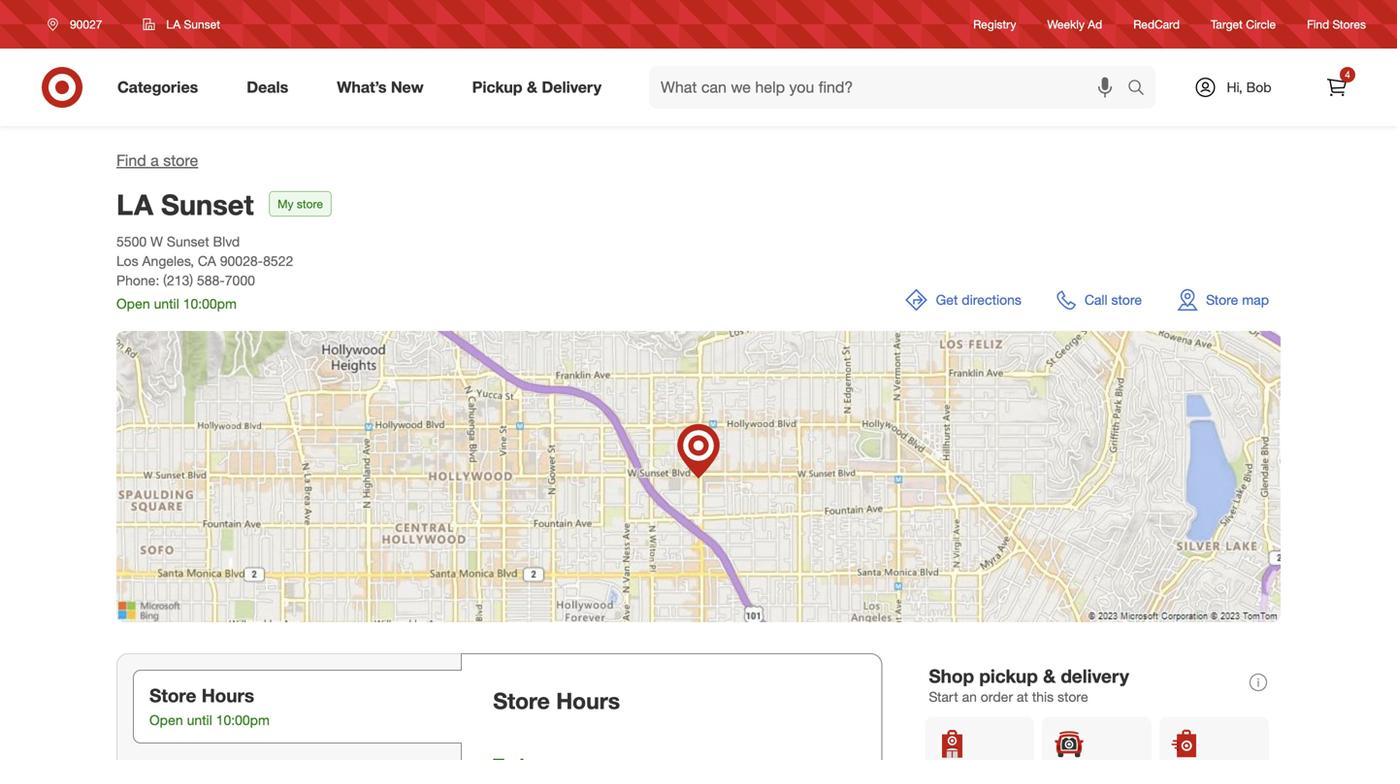 Task type: vqa. For each thing, say whether or not it's contained in the screenshot.
Target Circle link at the right top of page
yes



Task type: locate. For each thing, give the bounding box(es) containing it.
this
[[1033, 688, 1054, 705]]

0 vertical spatial open
[[116, 295, 150, 312]]

find for find stores
[[1308, 17, 1330, 31]]

0 vertical spatial la sunset
[[166, 17, 220, 32]]

la up "categories" link
[[166, 17, 181, 32]]

0 vertical spatial la
[[166, 17, 181, 32]]

0 horizontal spatial hours
[[202, 684, 254, 707]]

what's
[[337, 78, 387, 97]]

5500 w sunset blvd los angeles, ca 90028-8522 phone: (213) 588-7000 open until 10:00pm
[[116, 233, 293, 312]]

phone:
[[116, 272, 159, 289]]

1 vertical spatial open
[[149, 712, 183, 729]]

1 horizontal spatial until
[[187, 712, 212, 729]]

1 vertical spatial until
[[187, 712, 212, 729]]

la up 5500
[[116, 187, 153, 222]]

10:00pm inside 5500 w sunset blvd los angeles, ca 90028-8522 phone: (213) 588-7000 open until 10:00pm
[[183, 295, 237, 312]]

ca
[[198, 252, 216, 269]]

1 vertical spatial 10:00pm
[[216, 712, 270, 729]]

1 vertical spatial find
[[116, 151, 146, 170]]

hi,
[[1227, 79, 1243, 96]]

1 horizontal spatial &
[[1044, 665, 1056, 687]]

la sunset map image
[[116, 331, 1281, 622]]

find stores link
[[1308, 16, 1367, 33]]

store right call at the top
[[1112, 291, 1143, 308]]

4 link
[[1316, 66, 1359, 109]]

store inside store hours open until 10:00pm
[[149, 684, 197, 707]]

w
[[150, 233, 163, 250]]

1 horizontal spatial store
[[493, 687, 550, 715]]

0 horizontal spatial until
[[154, 295, 179, 312]]

la sunset up "categories" link
[[166, 17, 220, 32]]

588-
[[197, 272, 225, 289]]

la sunset button
[[130, 7, 233, 42]]

find a store
[[116, 151, 198, 170]]

get directions link
[[894, 277, 1034, 323]]

0 vertical spatial find
[[1308, 17, 1330, 31]]

0 vertical spatial until
[[154, 295, 179, 312]]

target
[[1212, 17, 1243, 31]]

shop
[[929, 665, 975, 687]]

0 vertical spatial &
[[527, 78, 538, 97]]

store hours open until 10:00pm
[[149, 684, 270, 729]]

shop pickup & delivery start an order at this store
[[929, 665, 1130, 705]]

order
[[981, 688, 1014, 705]]

sunset up blvd
[[161, 187, 254, 222]]

1 vertical spatial &
[[1044, 665, 1056, 687]]

la sunset inside dropdown button
[[166, 17, 220, 32]]

angeles,
[[142, 252, 194, 269]]

at
[[1017, 688, 1029, 705]]

la sunset up w
[[116, 187, 254, 222]]

delivery
[[1061, 665, 1130, 687]]

until inside store hours open until 10:00pm
[[187, 712, 212, 729]]

pickup
[[472, 78, 523, 97]]

2 vertical spatial sunset
[[167, 233, 209, 250]]

open inside 5500 w sunset blvd los angeles, ca 90028-8522 phone: (213) 588-7000 open until 10:00pm
[[116, 295, 150, 312]]

8522
[[263, 252, 293, 269]]

blvd
[[213, 233, 240, 250]]

What can we help you find? suggestions appear below search field
[[649, 66, 1133, 109]]

store for store hours open until 10:00pm
[[149, 684, 197, 707]]

search button
[[1119, 66, 1166, 113]]

la
[[166, 17, 181, 32], [116, 187, 153, 222]]

deals link
[[230, 66, 313, 109]]

90027
[[70, 17, 102, 32]]

store
[[1207, 291, 1239, 308], [149, 684, 197, 707], [493, 687, 550, 715]]

store right my
[[297, 196, 323, 211]]

find a store link
[[116, 151, 198, 170]]

map
[[1243, 291, 1270, 308]]

&
[[527, 78, 538, 97], [1044, 665, 1056, 687]]

store inside the store map "button"
[[1207, 291, 1239, 308]]

0 horizontal spatial &
[[527, 78, 538, 97]]

what's new
[[337, 78, 424, 97]]

start
[[929, 688, 959, 705]]

registry
[[974, 17, 1017, 31]]

0 horizontal spatial la
[[116, 187, 153, 222]]

0 vertical spatial 10:00pm
[[183, 295, 237, 312]]

open
[[116, 295, 150, 312], [149, 712, 183, 729]]

find
[[1308, 17, 1330, 31], [116, 151, 146, 170]]

until
[[154, 295, 179, 312], [187, 712, 212, 729]]

sunset inside dropdown button
[[184, 17, 220, 32]]

0 vertical spatial sunset
[[184, 17, 220, 32]]

hours
[[202, 684, 254, 707], [556, 687, 620, 715]]

find left 'a'
[[116, 151, 146, 170]]

sunset up ca
[[167, 233, 209, 250]]

(213)
[[163, 272, 193, 289]]

sunset up "categories" link
[[184, 17, 220, 32]]

la inside dropdown button
[[166, 17, 181, 32]]

2 horizontal spatial store
[[1207, 291, 1239, 308]]

hours inside store hours open until 10:00pm
[[202, 684, 254, 707]]

10:00pm
[[183, 295, 237, 312], [216, 712, 270, 729]]

store right this
[[1058, 688, 1089, 705]]

1 horizontal spatial hours
[[556, 687, 620, 715]]

1 horizontal spatial la
[[166, 17, 181, 32]]

hours for store hours
[[556, 687, 620, 715]]

& right the pickup
[[527, 78, 538, 97]]

my
[[278, 196, 294, 211]]

0 horizontal spatial find
[[116, 151, 146, 170]]

1 horizontal spatial find
[[1308, 17, 1330, 31]]

weekly
[[1048, 17, 1085, 31]]

sunset
[[184, 17, 220, 32], [161, 187, 254, 222], [167, 233, 209, 250]]

7000
[[225, 272, 255, 289]]

target circle link
[[1212, 16, 1277, 33]]

categories link
[[101, 66, 223, 109]]

find left stores
[[1308, 17, 1330, 31]]

store right 'a'
[[163, 151, 198, 170]]

la sunset
[[166, 17, 220, 32], [116, 187, 254, 222]]

1 vertical spatial la
[[116, 187, 153, 222]]

redcard link
[[1134, 16, 1180, 33]]

0 horizontal spatial store
[[149, 684, 197, 707]]

& up this
[[1044, 665, 1056, 687]]

store
[[163, 151, 198, 170], [297, 196, 323, 211], [1112, 291, 1143, 308], [1058, 688, 1089, 705]]



Task type: describe. For each thing, give the bounding box(es) containing it.
open inside store hours open until 10:00pm
[[149, 712, 183, 729]]

los
[[116, 252, 138, 269]]

directions
[[962, 291, 1022, 308]]

hours for store hours open until 10:00pm
[[202, 684, 254, 707]]

deals
[[247, 78, 289, 97]]

pickup & delivery link
[[456, 66, 626, 109]]

bob
[[1247, 79, 1272, 96]]

1 vertical spatial sunset
[[161, 187, 254, 222]]

registry link
[[974, 16, 1017, 33]]

10:00pm inside store hours open until 10:00pm
[[216, 712, 270, 729]]

ad
[[1088, 17, 1103, 31]]

& inside pickup & delivery link
[[527, 78, 538, 97]]

new
[[391, 78, 424, 97]]

stores
[[1333, 17, 1367, 31]]

delivery
[[542, 78, 602, 97]]

store for store map
[[1207, 291, 1239, 308]]

pickup
[[980, 665, 1039, 687]]

my store
[[278, 196, 323, 211]]

search
[[1119, 80, 1166, 99]]

an
[[963, 688, 977, 705]]

find stores
[[1308, 17, 1367, 31]]

call
[[1085, 291, 1108, 308]]

store map
[[1207, 291, 1270, 308]]

a
[[151, 151, 159, 170]]

90027 button
[[35, 7, 123, 42]]

get directions
[[936, 291, 1022, 308]]

until inside 5500 w sunset blvd los angeles, ca 90028-8522 phone: (213) 588-7000 open until 10:00pm
[[154, 295, 179, 312]]

get
[[936, 291, 959, 308]]

pickup & delivery
[[472, 78, 602, 97]]

90028-
[[220, 252, 263, 269]]

& inside shop pickup & delivery start an order at this store
[[1044, 665, 1056, 687]]

hi, bob
[[1227, 79, 1272, 96]]

store inside shop pickup & delivery start an order at this store
[[1058, 688, 1089, 705]]

weekly ad
[[1048, 17, 1103, 31]]

sunset inside 5500 w sunset blvd los angeles, ca 90028-8522 phone: (213) 588-7000 open until 10:00pm
[[167, 233, 209, 250]]

store map button
[[1166, 277, 1281, 323]]

what's new link
[[321, 66, 448, 109]]

5500
[[116, 233, 147, 250]]

find for find a store
[[116, 151, 146, 170]]

weekly ad link
[[1048, 16, 1103, 33]]

call store
[[1085, 291, 1143, 308]]

categories
[[117, 78, 198, 97]]

target circle
[[1212, 17, 1277, 31]]

4
[[1346, 68, 1351, 81]]

redcard
[[1134, 17, 1180, 31]]

store inside call store "button"
[[1112, 291, 1143, 308]]

1 vertical spatial la sunset
[[116, 187, 254, 222]]

store for store hours
[[493, 687, 550, 715]]

circle
[[1247, 17, 1277, 31]]

store hours
[[493, 687, 620, 715]]

call store button
[[1045, 277, 1154, 323]]



